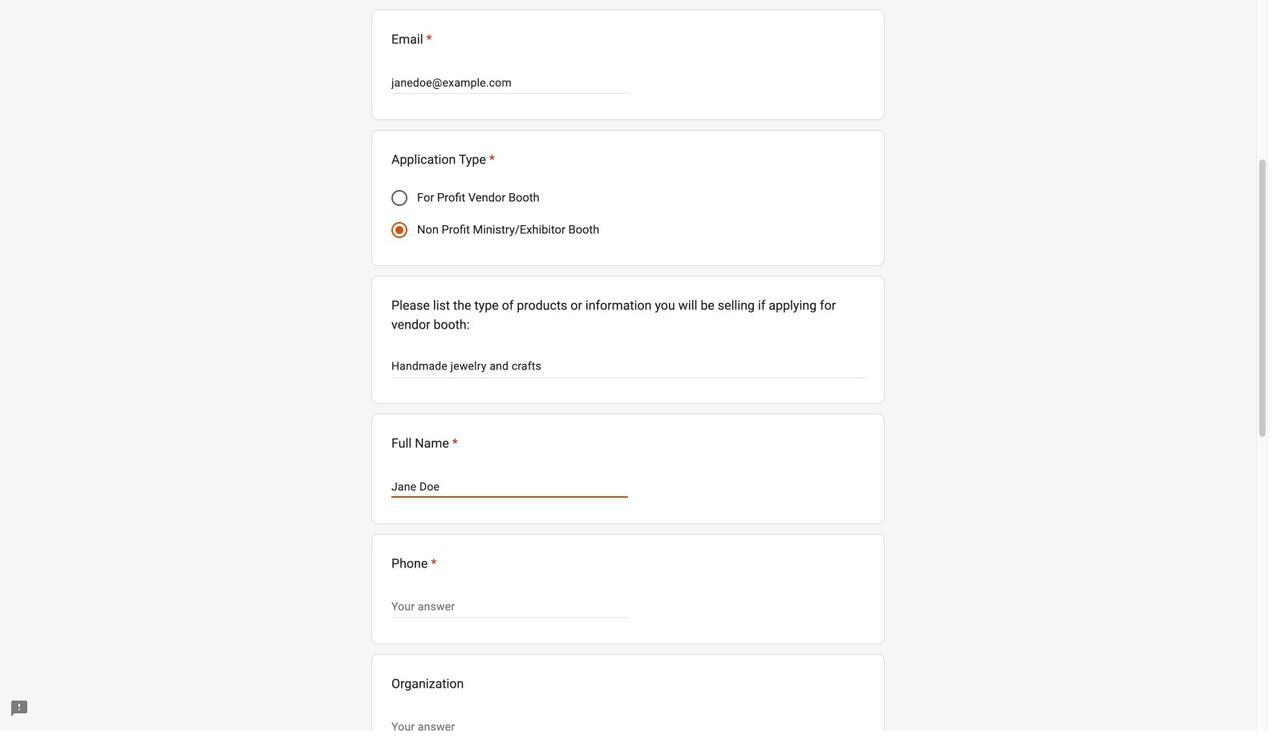 Task type: vqa. For each thing, say whether or not it's contained in the screenshot.
list item
yes



Task type: locate. For each thing, give the bounding box(es) containing it.
non profit ministry/exhibitor booth image
[[396, 226, 404, 234]]

None text field
[[392, 598, 628, 617], [392, 718, 628, 732], [392, 598, 628, 617], [392, 718, 628, 732]]

heading
[[392, 30, 865, 49], [392, 150, 495, 169], [392, 434, 458, 453], [392, 554, 437, 574]]

list item
[[372, 10, 885, 120]]

4 heading from the top
[[392, 554, 437, 574]]

None text field
[[392, 359, 865, 378], [392, 477, 628, 497], [392, 359, 865, 378], [392, 477, 628, 497]]

Your email email field
[[392, 73, 628, 92]]

For Profit Vendor Booth radio
[[392, 190, 408, 206]]

required question element
[[423, 30, 432, 49], [486, 150, 495, 169], [449, 434, 458, 453], [428, 554, 437, 574]]

Non Profit Ministry/Exhibitor Booth radio
[[392, 222, 408, 238]]

list
[[372, 10, 885, 732]]



Task type: describe. For each thing, give the bounding box(es) containing it.
report a problem to google image
[[10, 700, 29, 719]]

3 heading from the top
[[392, 434, 458, 453]]

for profit vendor booth image
[[392, 190, 408, 206]]

2 heading from the top
[[392, 150, 495, 169]]

1 heading from the top
[[392, 30, 865, 49]]



